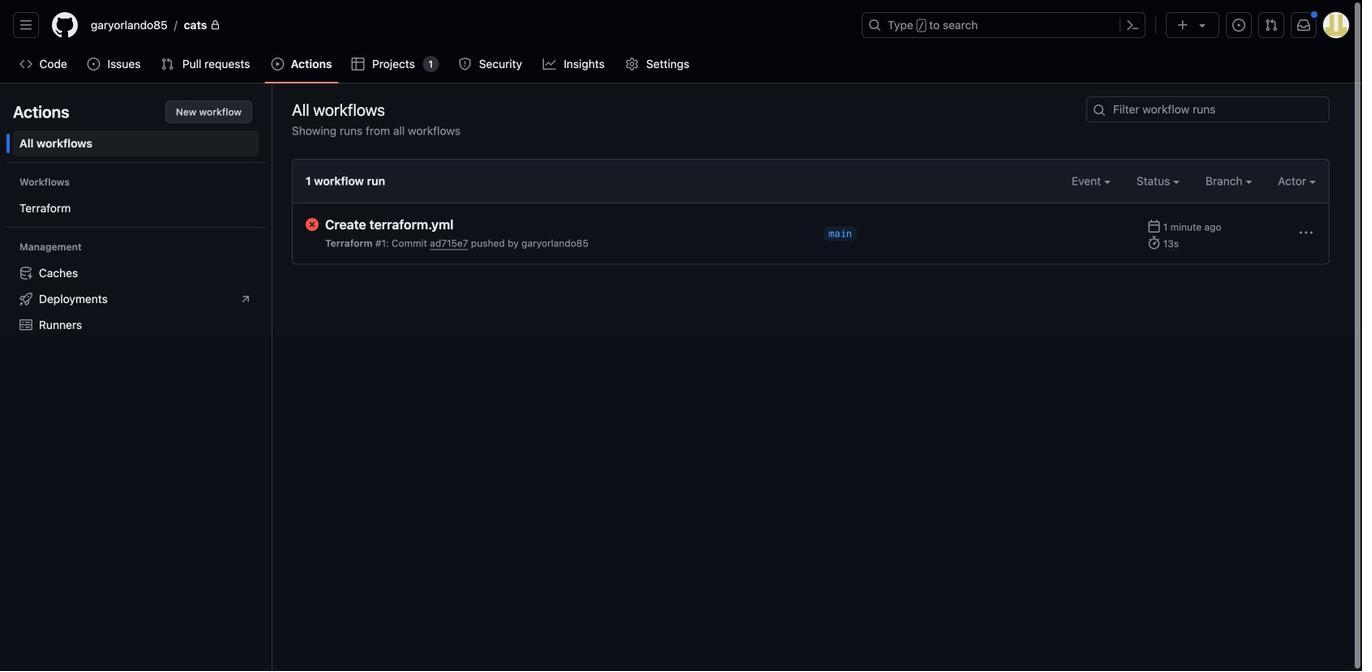 Task type: locate. For each thing, give the bounding box(es) containing it.
play image
[[271, 58, 284, 71]]

list
[[84, 12, 852, 38], [13, 260, 259, 338]]

issue opened image right code icon
[[87, 58, 100, 71]]

code image
[[19, 58, 32, 71]]

issue opened image left git pull request image
[[1233, 19, 1246, 32]]

1 vertical spatial list
[[13, 260, 259, 338]]

calendar image
[[1148, 220, 1161, 233]]

0 vertical spatial issue opened image
[[1233, 19, 1246, 32]]

homepage image
[[52, 12, 78, 38]]

triangle down image
[[1196, 19, 1209, 32]]

git pull request image
[[161, 58, 174, 71]]

1 horizontal spatial issue opened image
[[1233, 19, 1246, 32]]

command palette image
[[1127, 19, 1140, 32]]

shield image
[[458, 58, 471, 71]]

None search field
[[1087, 97, 1330, 122]]

1 vertical spatial issue opened image
[[87, 58, 100, 71]]

issue opened image
[[1233, 19, 1246, 32], [87, 58, 100, 71]]

issue opened image for git pull request icon
[[87, 58, 100, 71]]

0 horizontal spatial issue opened image
[[87, 58, 100, 71]]



Task type: vqa. For each thing, say whether or not it's contained in the screenshot.
right ISSUE OPENED icon
yes



Task type: describe. For each thing, give the bounding box(es) containing it.
git pull request image
[[1265, 19, 1278, 32]]

lock image
[[210, 20, 220, 30]]

table image
[[352, 58, 365, 71]]

Filter workflow runs search field
[[1087, 97, 1330, 122]]

run duration image
[[1148, 236, 1161, 249]]

notifications image
[[1298, 19, 1311, 32]]

issue opened image for git pull request image
[[1233, 19, 1246, 32]]

graph image
[[543, 58, 556, 71]]

plus image
[[1177, 19, 1190, 32]]

show options image
[[1300, 226, 1313, 239]]

gear image
[[626, 58, 639, 71]]

0 vertical spatial list
[[84, 12, 852, 38]]

search image
[[1093, 104, 1106, 117]]

failed image
[[306, 218, 319, 231]]



